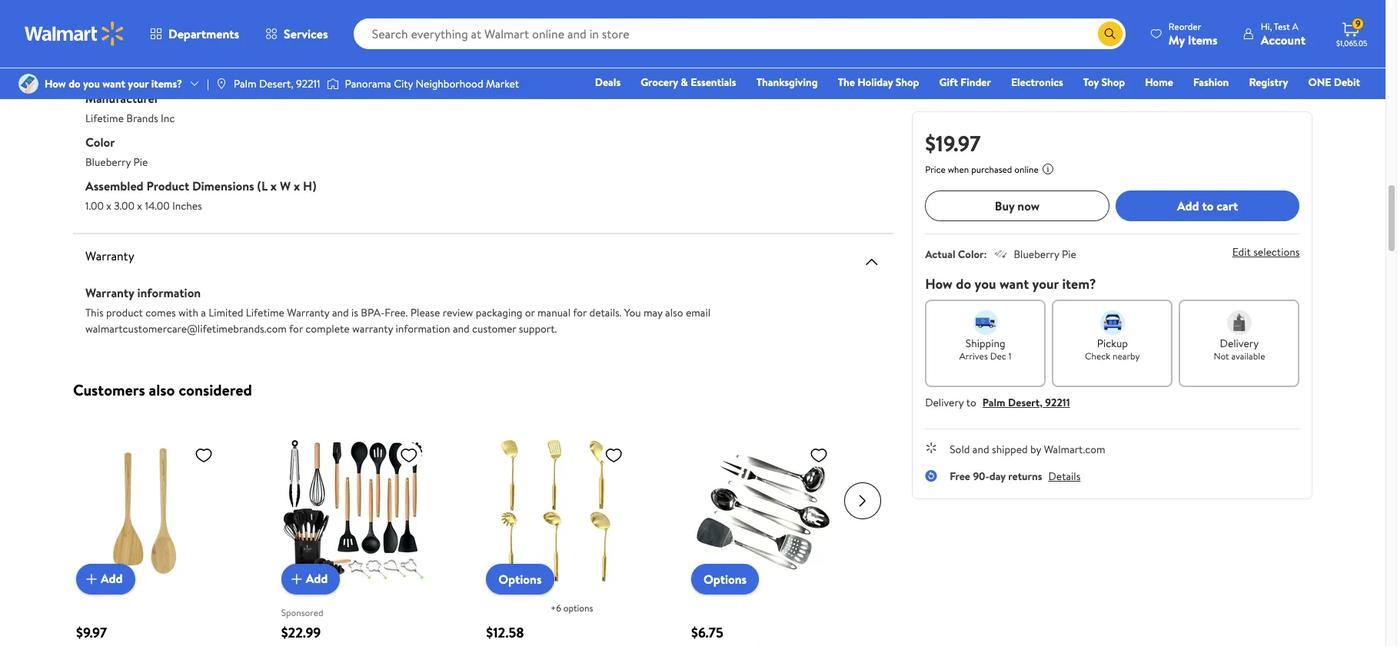 Task type: locate. For each thing, give the bounding box(es) containing it.
also right may
[[665, 305, 683, 320]]

customer
[[472, 321, 516, 336]]

add to cart image for $22.99
[[287, 570, 306, 589]]

bpa-
[[361, 305, 385, 320]]

registry
[[1249, 75, 1288, 90]]

product group
[[76, 409, 247, 647], [281, 409, 452, 647], [486, 409, 658, 647], [691, 409, 863, 647]]

blueberry up 1.00
[[85, 154, 131, 170]]

1 horizontal spatial add button
[[281, 564, 340, 595]]

warranty up product
[[85, 284, 134, 301]]

how for how do you want your items?
[[45, 76, 66, 91]]

pickup
[[1097, 336, 1128, 351]]

1 vertical spatial color
[[958, 247, 984, 262]]

delivery inside delivery not available
[[1220, 336, 1259, 351]]

0 vertical spatial also
[[665, 305, 683, 320]]

$6.75
[[691, 623, 723, 643]]

2 product group from the left
[[281, 409, 452, 647]]

email
[[686, 305, 711, 320]]

add to cart image for $9.97
[[82, 570, 101, 589]]

0 vertical spatial desert,
[[259, 76, 294, 91]]

0 horizontal spatial do
[[69, 76, 81, 91]]

0 vertical spatial palm
[[234, 76, 256, 91]]

1 horizontal spatial options
[[704, 571, 747, 588]]

1 vertical spatial you
[[974, 275, 996, 294]]

1 horizontal spatial pie
[[1062, 247, 1076, 262]]

blueberry
[[85, 154, 131, 170], [1014, 247, 1059, 262]]

add up $9.97
[[101, 571, 123, 588]]

1 options link from the left
[[486, 564, 554, 595]]

add to cart image up $9.97
[[82, 570, 101, 589]]

one debit walmart+
[[1308, 75, 1360, 112]]

9
[[1356, 17, 1361, 30]]

warranty down 3.00
[[85, 247, 134, 264]]

you down :
[[974, 275, 996, 294]]

options
[[499, 571, 542, 588], [704, 571, 747, 588]]

want left items?
[[102, 76, 125, 91]]

0 horizontal spatial add to cart image
[[82, 570, 101, 589]]

part
[[162, 46, 184, 63]]

your down blueberry pie
[[1032, 275, 1059, 294]]

delivery to palm desert, 92211
[[925, 395, 1070, 411]]

0 vertical spatial delivery
[[1220, 336, 1259, 351]]

0 vertical spatial warranty
[[85, 247, 134, 264]]

1 vertical spatial 92211
[[1045, 395, 1070, 411]]

how do you want your items?
[[45, 76, 182, 91]]

1 vertical spatial want
[[999, 275, 1029, 294]]

0 vertical spatial lifetime
[[85, 110, 124, 126]]

1 horizontal spatial desert,
[[1008, 395, 1042, 411]]

product group containing $6.75
[[691, 409, 863, 647]]

0 horizontal spatial  image
[[18, 74, 38, 94]]

to down arrives
[[966, 395, 976, 411]]

options link up $6.75
[[691, 564, 759, 595]]

+6 options
[[551, 602, 593, 615]]

the holiday shop
[[838, 75, 919, 90]]

0 vertical spatial manufacturer
[[85, 46, 159, 63]]

1 vertical spatial lifetime
[[246, 305, 284, 320]]

blueberry up how do you want your item?
[[1014, 247, 1059, 262]]

the holiday shop link
[[831, 74, 926, 91]]

selections
[[1253, 245, 1300, 260]]

1 vertical spatial blueberry
[[1014, 247, 1059, 262]]

0 vertical spatial product
[[146, 2, 189, 19]]

departments button
[[137, 15, 252, 52]]

add button for $22.99
[[281, 564, 340, 595]]

0.3
[[85, 23, 99, 38]]

and right sold
[[972, 442, 989, 458]]

finder
[[961, 75, 991, 90]]

2 vertical spatial warranty
[[287, 305, 330, 320]]

assembled up 3.00
[[85, 177, 144, 194]]

1 horizontal spatial delivery
[[1220, 336, 1259, 351]]

grocery & essentials link
[[634, 74, 743, 91]]

inches
[[172, 198, 202, 213]]

x right (l
[[271, 177, 277, 194]]

manufacturer
[[85, 46, 159, 63], [85, 90, 159, 107]]

walmart image
[[25, 22, 125, 46]]

want
[[102, 76, 125, 91], [999, 275, 1029, 294]]

warranty up complete
[[287, 305, 330, 320]]

1 horizontal spatial add
[[306, 571, 328, 588]]

0 horizontal spatial add
[[101, 571, 123, 588]]

for left details.
[[573, 305, 587, 320]]

pie inside assembled product weight 0.3 lb manufacturer part number 5277898 manufacturer lifetime brands inc color blueberry pie assembled product dimensions (l x w x h) 1.00 x 3.00 x 14.00 inches
[[133, 154, 148, 170]]

2 options from the left
[[704, 571, 747, 588]]

1 vertical spatial for
[[289, 321, 303, 336]]

blueberry inside assembled product weight 0.3 lb manufacturer part number 5277898 manufacturer lifetime brands inc color blueberry pie assembled product dimensions (l x w x h) 1.00 x 3.00 x 14.00 inches
[[85, 154, 131, 170]]

do for how do you want your items?
[[69, 76, 81, 91]]

also right customers
[[149, 380, 175, 400]]

0 vertical spatial your
[[128, 76, 149, 91]]

2 shop from the left
[[1102, 75, 1125, 90]]

lifetime right limited
[[246, 305, 284, 320]]

want for items?
[[102, 76, 125, 91]]

 image
[[327, 76, 339, 92]]

1 shop from the left
[[896, 75, 919, 90]]

1 vertical spatial how
[[925, 275, 952, 294]]

items?
[[151, 76, 182, 91]]

0 vertical spatial assembled
[[85, 2, 144, 19]]

0 vertical spatial for
[[573, 305, 587, 320]]

add to cart image up the sponsored
[[287, 570, 306, 589]]

color
[[85, 133, 115, 150], [958, 247, 984, 262]]

add for $22.99
[[306, 571, 328, 588]]

how down actual
[[925, 275, 952, 294]]

2 add button from the left
[[281, 564, 340, 595]]

1 horizontal spatial do
[[956, 275, 971, 294]]

1 vertical spatial manufacturer
[[85, 90, 159, 107]]

2 horizontal spatial add
[[1177, 197, 1199, 214]]

2 add to cart image from the left
[[287, 570, 306, 589]]

add inside button
[[1177, 197, 1199, 214]]

do
[[69, 76, 81, 91], [956, 275, 971, 294]]

edit selections
[[1232, 245, 1300, 260]]

0 horizontal spatial color
[[85, 133, 115, 150]]

when
[[948, 163, 969, 176]]

sold and shipped by walmart.com
[[950, 442, 1105, 458]]

your left items?
[[128, 76, 149, 91]]

lifetime down how do you want your items?
[[85, 110, 124, 126]]

2 assembled from the top
[[85, 177, 144, 194]]

buy now button
[[925, 191, 1109, 221]]

1 horizontal spatial shop
[[1102, 75, 1125, 90]]

delivery
[[1220, 336, 1259, 351], [925, 395, 964, 411]]

1 manufacturer from the top
[[85, 46, 159, 63]]

warranty
[[352, 321, 393, 336]]

color down how do you want your items?
[[85, 133, 115, 150]]

price when purchased online
[[925, 163, 1038, 176]]

palm right |
[[234, 76, 256, 91]]

1 vertical spatial assembled
[[85, 177, 144, 194]]

0 vertical spatial and
[[332, 305, 349, 320]]

one debit link
[[1302, 74, 1367, 91]]

1 vertical spatial information
[[396, 321, 450, 336]]

want down blueberry pie
[[999, 275, 1029, 294]]

deals
[[595, 75, 621, 90]]

92211 down services
[[296, 76, 320, 91]]

0 horizontal spatial how
[[45, 76, 66, 91]]

free 90-day returns details
[[950, 469, 1080, 484]]

 image right |
[[215, 78, 228, 90]]

next slide for customers also considered list image
[[844, 483, 881, 519]]

palm down the dec
[[982, 395, 1005, 411]]

manufacturer up 5277898
[[85, 46, 159, 63]]

1 vertical spatial pie
[[1062, 247, 1076, 262]]

1 horizontal spatial blueberry
[[1014, 247, 1059, 262]]

0 vertical spatial want
[[102, 76, 125, 91]]

actual
[[925, 247, 955, 262]]

1 horizontal spatial add to cart image
[[287, 570, 306, 589]]

kabb 15 pcs silicone cooking utensils kitchen utensil set - 446f heat resistant,turner tongs, spatula, spoon, brush, whisk,dessert models,wooden handle black kitchen gadgets with holder for nonstick image
[[281, 440, 424, 583]]

how left 5277898
[[45, 76, 66, 91]]

price
[[925, 163, 945, 176]]

details button
[[1048, 469, 1080, 484]]

desert, down services popup button
[[259, 76, 294, 91]]

lifetime inside warranty information this product comes with a limited lifetime warranty and is bpa-free. please review packaging or manual for details. you may also email walmartcustomercare@lifetimebrands.com for complete warranty information and customer support.
[[246, 305, 284, 320]]

to left the "cart"
[[1202, 197, 1214, 214]]

to inside add to cart button
[[1202, 197, 1214, 214]]

product group containing $22.99
[[281, 409, 452, 647]]

options up $12.58
[[499, 571, 542, 588]]

intent image for shipping image
[[973, 311, 998, 335]]

1 horizontal spatial palm
[[982, 395, 1005, 411]]

add for $9.97
[[101, 571, 123, 588]]

$1,065.05
[[1337, 38, 1368, 48]]

2 product from the top
[[146, 177, 189, 194]]

1 horizontal spatial your
[[1032, 275, 1059, 294]]

92211 up walmart.com
[[1045, 395, 1070, 411]]

0 horizontal spatial options link
[[486, 564, 554, 595]]

1 horizontal spatial  image
[[215, 78, 228, 90]]

add button up $9.97
[[76, 564, 135, 595]]

pie
[[133, 154, 148, 170], [1062, 247, 1076, 262]]

comes
[[146, 305, 176, 320]]

0 horizontal spatial and
[[332, 305, 349, 320]]

shop right holiday
[[896, 75, 919, 90]]

color right actual
[[958, 247, 984, 262]]

Search search field
[[353, 18, 1126, 49]]

for left complete
[[289, 321, 303, 336]]

0 horizontal spatial information
[[137, 284, 201, 301]]

gift finder link
[[932, 74, 998, 91]]

1 vertical spatial desert,
[[1008, 395, 1042, 411]]

not
[[1213, 350, 1229, 363]]

0 horizontal spatial pie
[[133, 154, 148, 170]]

w
[[280, 177, 291, 194]]

pie down brands
[[133, 154, 148, 170]]

options link up the +6 on the bottom of the page
[[486, 564, 554, 595]]

add to cart image
[[82, 570, 101, 589], [287, 570, 306, 589]]

 image
[[18, 74, 38, 94], [215, 78, 228, 90]]

1 horizontal spatial lifetime
[[246, 305, 284, 320]]

1 vertical spatial product
[[146, 177, 189, 194]]

add to favorites list, modern cooking gadget stainless steel for kitchen  1 slotted spatula image
[[605, 446, 623, 465]]

h)
[[303, 177, 316, 194]]

1 product group from the left
[[76, 409, 247, 647]]

5277898
[[85, 67, 126, 82]]

1 horizontal spatial 92211
[[1045, 395, 1070, 411]]

0 horizontal spatial 92211
[[296, 76, 320, 91]]

1 add button from the left
[[76, 564, 135, 595]]

also inside warranty information this product comes with a limited lifetime warranty and is bpa-free. please review packaging or manual for details. you may also email walmartcustomercare@lifetimebrands.com for complete warranty information and customer support.
[[665, 305, 683, 320]]

0 horizontal spatial want
[[102, 76, 125, 91]]

0 horizontal spatial you
[[83, 76, 100, 91]]

shop right toy
[[1102, 75, 1125, 90]]

home
[[1145, 75, 1174, 90]]

2 options link from the left
[[691, 564, 759, 595]]

thanksgiving
[[756, 75, 818, 90]]

shop
[[896, 75, 919, 90], [1102, 75, 1125, 90]]

0 vertical spatial blueberry
[[85, 154, 131, 170]]

manufacturer up brands
[[85, 90, 159, 107]]

want for item?
[[999, 275, 1029, 294]]

Walmart Site-Wide search field
[[353, 18, 1126, 49]]

|
[[207, 76, 209, 91]]

desert, up sold and shipped by walmart.com
[[1008, 395, 1042, 411]]

options
[[563, 602, 593, 615]]

assembled up lb at the top left of page
[[85, 2, 144, 19]]

1 options from the left
[[499, 571, 542, 588]]

0 horizontal spatial lifetime
[[85, 110, 124, 126]]

do left 5277898
[[69, 76, 81, 91]]

please
[[410, 305, 440, 320]]

 image down walmart image
[[18, 74, 38, 94]]

do down actual color :
[[956, 275, 971, 294]]

0 vertical spatial pie
[[133, 154, 148, 170]]

customers also considered
[[73, 380, 252, 400]]

information up comes
[[137, 284, 201, 301]]

to for add
[[1202, 197, 1214, 214]]

sponsored $22.99
[[281, 607, 323, 643]]

assembled
[[85, 2, 144, 19], [85, 177, 144, 194]]

1 horizontal spatial also
[[665, 305, 683, 320]]

0 vertical spatial how
[[45, 76, 66, 91]]

:
[[984, 247, 987, 262]]

1 horizontal spatial color
[[958, 247, 984, 262]]

1 horizontal spatial and
[[453, 321, 470, 336]]

delivery up sold
[[925, 395, 964, 411]]

4 product group from the left
[[691, 409, 863, 647]]

you down walmart image
[[83, 76, 100, 91]]

product up the 14.00
[[146, 177, 189, 194]]

product group containing $9.97
[[76, 409, 247, 647]]

delivery for to
[[925, 395, 964, 411]]

desert,
[[259, 76, 294, 91], [1008, 395, 1042, 411]]

add
[[1177, 197, 1199, 214], [101, 571, 123, 588], [306, 571, 328, 588]]

2 horizontal spatial and
[[972, 442, 989, 458]]

and left is
[[332, 305, 349, 320]]

home link
[[1138, 74, 1180, 91]]

product group containing $12.58
[[486, 409, 658, 647]]

add button up the sponsored
[[281, 564, 340, 595]]

a
[[201, 305, 206, 320]]

delivery down intent image for delivery in the right of the page
[[1220, 336, 1259, 351]]

a
[[1292, 20, 1299, 33]]

and
[[332, 305, 349, 320], [453, 321, 470, 336], [972, 442, 989, 458]]

lifetime inside assembled product weight 0.3 lb manufacturer part number 5277898 manufacturer lifetime brands inc color blueberry pie assembled product dimensions (l x w x h) 1.00 x 3.00 x 14.00 inches
[[85, 110, 124, 126]]

debit
[[1334, 75, 1360, 90]]

options for $12.58
[[499, 571, 542, 588]]

add to favorites list, kitchenaid bamboo 2-piece spoon and short turner image
[[195, 446, 213, 465]]

how do you want your item?
[[925, 275, 1096, 294]]

0 horizontal spatial delivery
[[925, 395, 964, 411]]

1 horizontal spatial want
[[999, 275, 1029, 294]]

0 horizontal spatial add button
[[76, 564, 135, 595]]

2 manufacturer from the top
[[85, 90, 159, 107]]

92211
[[296, 76, 320, 91], [1045, 395, 1070, 411]]

chef craft select slotted spoon, 13 inch, stainless steel image
[[691, 440, 834, 583]]

0 vertical spatial color
[[85, 133, 115, 150]]

0 horizontal spatial blueberry
[[85, 154, 131, 170]]

to for delivery
[[966, 395, 976, 411]]

1 vertical spatial delivery
[[925, 395, 964, 411]]

2 vertical spatial and
[[972, 442, 989, 458]]

add up the sponsored
[[306, 571, 328, 588]]

add button for $9.97
[[76, 564, 135, 595]]

0 vertical spatial information
[[137, 284, 201, 301]]

1 vertical spatial also
[[149, 380, 175, 400]]

product up departments
[[146, 2, 189, 19]]

1 vertical spatial do
[[956, 275, 971, 294]]

1 add to cart image from the left
[[82, 570, 101, 589]]

0 horizontal spatial shop
[[896, 75, 919, 90]]

palm
[[234, 76, 256, 91], [982, 395, 1005, 411]]

0 vertical spatial you
[[83, 76, 100, 91]]

one
[[1308, 75, 1332, 90]]

$9.97
[[76, 623, 107, 643]]

1 vertical spatial palm
[[982, 395, 1005, 411]]

1 horizontal spatial options link
[[691, 564, 759, 595]]

and down review
[[453, 321, 470, 336]]

1 vertical spatial your
[[1032, 275, 1059, 294]]

information down please on the left top
[[396, 321, 450, 336]]

0 horizontal spatial to
[[966, 395, 976, 411]]

0 vertical spatial do
[[69, 76, 81, 91]]

1 horizontal spatial for
[[573, 305, 587, 320]]

1 vertical spatial and
[[453, 321, 470, 336]]

3 product group from the left
[[486, 409, 658, 647]]

0 horizontal spatial options
[[499, 571, 542, 588]]

1 vertical spatial to
[[966, 395, 976, 411]]

options link for $12.58
[[486, 564, 554, 595]]

0 horizontal spatial your
[[128, 76, 149, 91]]

1 horizontal spatial how
[[925, 275, 952, 294]]

reorder
[[1169, 20, 1201, 33]]

palm desert, 92211
[[234, 76, 320, 91]]

my
[[1169, 31, 1185, 48]]

1 vertical spatial warranty
[[85, 284, 134, 301]]

options up $6.75
[[704, 571, 747, 588]]

add left the "cart"
[[1177, 197, 1199, 214]]

0 vertical spatial to
[[1202, 197, 1214, 214]]

weight
[[192, 2, 230, 19]]

1 horizontal spatial to
[[1202, 197, 1214, 214]]

1 horizontal spatial you
[[974, 275, 996, 294]]

how
[[45, 76, 66, 91], [925, 275, 952, 294]]

pie up the item?
[[1062, 247, 1076, 262]]



Task type: describe. For each thing, give the bounding box(es) containing it.
add to cart
[[1177, 197, 1238, 214]]

market
[[486, 76, 519, 91]]

hi,
[[1261, 20, 1272, 33]]

$22.99
[[281, 623, 321, 643]]

+6
[[551, 602, 561, 615]]

nearby
[[1112, 350, 1140, 363]]

do for how do you want your item?
[[956, 275, 971, 294]]

$19.97
[[925, 128, 980, 158]]

test
[[1274, 20, 1290, 33]]

pickup check nearby
[[1085, 336, 1140, 363]]

your for items?
[[128, 76, 149, 91]]

intent image for pickup image
[[1100, 311, 1125, 335]]

14.00
[[145, 198, 170, 213]]

neighborhood
[[416, 76, 483, 91]]

x right 1.00
[[106, 198, 112, 213]]

you for how do you want your item?
[[974, 275, 996, 294]]

1 product from the top
[[146, 2, 189, 19]]

edit
[[1232, 245, 1251, 260]]

this
[[85, 305, 103, 320]]

electronics link
[[1004, 74, 1070, 91]]

edit selections button
[[1232, 245, 1300, 260]]

packaging
[[476, 305, 522, 320]]

by
[[1030, 442, 1041, 458]]

modern cooking gadget stainless steel for kitchen  1 slotted spatula image
[[486, 440, 629, 583]]

walmart+
[[1315, 96, 1360, 112]]

1 horizontal spatial information
[[396, 321, 450, 336]]

services button
[[252, 15, 341, 52]]

customers
[[73, 380, 145, 400]]

cart
[[1216, 197, 1238, 214]]

0 horizontal spatial desert,
[[259, 76, 294, 91]]

x right w
[[294, 177, 300, 194]]

sold
[[950, 442, 970, 458]]

warranty information this product comes with a limited lifetime warranty and is bpa-free. please review packaging or manual for details. you may also email walmartcustomercare@lifetimebrands.com for complete warranty information and customer support.
[[85, 284, 711, 336]]

reorder my items
[[1169, 20, 1218, 48]]

1
[[1008, 350, 1011, 363]]

0 horizontal spatial palm
[[234, 76, 256, 91]]

now
[[1017, 197, 1039, 214]]

1 assembled from the top
[[85, 2, 144, 19]]

&
[[681, 75, 688, 90]]

grocery & essentials
[[641, 75, 736, 90]]

details.
[[589, 305, 622, 320]]

legal information image
[[1042, 163, 1054, 175]]

day
[[989, 469, 1005, 484]]

registry link
[[1242, 74, 1295, 91]]

product
[[106, 305, 143, 320]]

x right 3.00
[[137, 198, 142, 213]]

the
[[838, 75, 855, 90]]

returns
[[1008, 469, 1042, 484]]

0 horizontal spatial also
[[149, 380, 175, 400]]

inc
[[161, 110, 175, 126]]

limited
[[209, 305, 243, 320]]

arrives
[[959, 350, 988, 363]]

actual color :
[[925, 247, 987, 262]]

toy shop link
[[1077, 74, 1132, 91]]

options link for $6.75
[[691, 564, 759, 595]]

electronics
[[1011, 75, 1063, 90]]

shipping arrives dec 1
[[959, 336, 1011, 363]]

services
[[284, 25, 328, 42]]

manual
[[538, 305, 571, 320]]

items
[[1188, 31, 1218, 48]]

buy
[[995, 197, 1014, 214]]

walmart.com
[[1044, 442, 1105, 458]]

warranty for warranty information this product comes with a limited lifetime warranty and is bpa-free. please review packaging or manual for details. you may also email walmartcustomercare@lifetimebrands.com for complete warranty information and customer support.
[[85, 284, 134, 301]]

kitchenaid bamboo 2-piece spoon and short turner image
[[76, 440, 219, 583]]

gift
[[939, 75, 958, 90]]

considered
[[179, 380, 252, 400]]

delivery not available
[[1213, 336, 1265, 363]]

color inside assembled product weight 0.3 lb manufacturer part number 5277898 manufacturer lifetime brands inc color blueberry pie assembled product dimensions (l x w x h) 1.00 x 3.00 x 14.00 inches
[[85, 133, 115, 150]]

dimensions
[[192, 177, 254, 194]]

 image for palm
[[215, 78, 228, 90]]

walmart+ link
[[1308, 95, 1367, 112]]

delivery for not
[[1220, 336, 1259, 351]]

hi, test a account
[[1261, 20, 1306, 48]]

search icon image
[[1104, 28, 1117, 40]]

0 vertical spatial 92211
[[296, 76, 320, 91]]

account
[[1261, 31, 1306, 48]]

or
[[525, 305, 535, 320]]

holiday
[[858, 75, 893, 90]]

add to favorites list, chef craft select slotted spoon, 13 inch, stainless steel image
[[810, 446, 828, 465]]

city
[[394, 76, 413, 91]]

your for item?
[[1032, 275, 1059, 294]]

(l
[[257, 177, 268, 194]]

0 horizontal spatial for
[[289, 321, 303, 336]]

 image for how
[[18, 74, 38, 94]]

number
[[187, 46, 231, 63]]

fashion link
[[1187, 74, 1236, 91]]

shipped
[[992, 442, 1028, 458]]

complete
[[306, 321, 350, 336]]

intent image for delivery image
[[1227, 311, 1252, 335]]

$12.58
[[486, 623, 524, 643]]

options for $6.75
[[704, 571, 747, 588]]

essentials
[[691, 75, 736, 90]]

toy
[[1083, 75, 1099, 90]]

how for how do you want your item?
[[925, 275, 952, 294]]

free.
[[385, 305, 408, 320]]

lb
[[102, 23, 110, 38]]

online
[[1014, 163, 1038, 176]]

grocery
[[641, 75, 678, 90]]

details
[[1048, 469, 1080, 484]]

1.00
[[85, 198, 104, 213]]

warranty for warranty
[[85, 247, 134, 264]]

you for how do you want your items?
[[83, 76, 100, 91]]

available
[[1231, 350, 1265, 363]]

add to favorites list, kabb 15 pcs silicone cooking utensils kitchen utensil set - 446f heat resistant,turner tongs, spatula, spoon, brush, whisk,dessert models,wooden handle black kitchen gadgets with holder for nonstick image
[[400, 446, 418, 465]]

warranty image
[[863, 253, 881, 271]]



Task type: vqa. For each thing, say whether or not it's contained in the screenshot.
an within Walmart Insurance Services Talk to an agent: 833.848.0061 (TTY 711)
no



